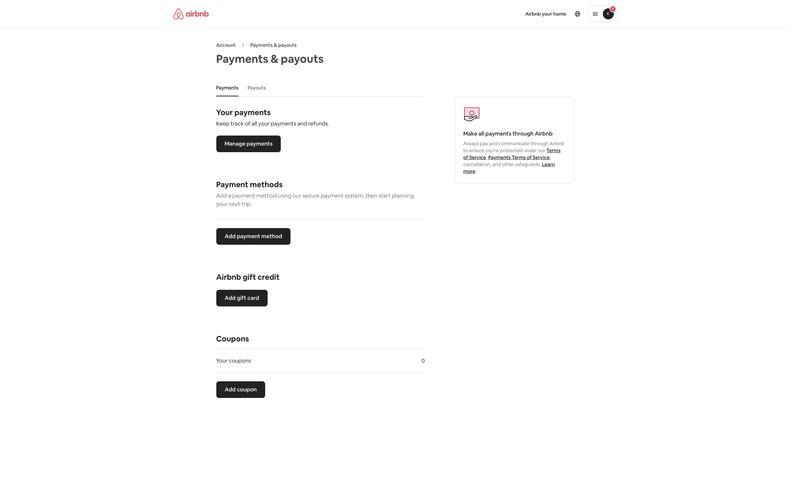 Task type: describe. For each thing, give the bounding box(es) containing it.
0 vertical spatial through
[[513, 130, 534, 137]]

0 vertical spatial payments & payouts
[[250, 42, 297, 48]]

payment methods add a payment method using our secure payment system, then start planning your next trip.
[[216, 180, 414, 208]]

your for payments
[[216, 107, 233, 117]]

account
[[216, 42, 236, 48]]

terms of service
[[463, 147, 561, 161]]

under
[[524, 147, 537, 154]]

add for add gift card
[[224, 294, 235, 302]]

add payment method button
[[216, 228, 290, 245]]

credit
[[258, 272, 280, 282]]

method inside payment methods add a payment method using our secure payment system, then start planning your next trip.
[[256, 192, 277, 199]]

other
[[502, 161, 514, 167]]

0
[[421, 357, 425, 364]]

more
[[463, 168, 475, 174]]

payment
[[216, 180, 248, 189]]

learn more
[[463, 161, 555, 174]]

airbnb up the under
[[535, 130, 553, 137]]

add gift card link
[[216, 290, 267, 306]]

0 horizontal spatial terms
[[512, 154, 526, 161]]

our inside always pay and communicate through airbnb to ensure you're protected under our
[[538, 147, 545, 154]]

protected
[[500, 147, 523, 154]]

terms of service link
[[463, 147, 561, 161]]

coupons
[[229, 357, 251, 364]]

1 vertical spatial &
[[271, 52, 278, 66]]

airbnb your home
[[525, 11, 566, 17]]

system,
[[345, 192, 364, 199]]

of inside the your payments keep track of all your payments and refunds.
[[245, 120, 250, 127]]

secure
[[302, 192, 319, 199]]

payments button
[[213, 81, 242, 94]]

then
[[366, 192, 377, 199]]

2 service from the left
[[533, 154, 550, 161]]

keep
[[216, 120, 229, 127]]

1 button
[[587, 6, 617, 22]]

through inside always pay and communicate through airbnb to ensure you're protected under our
[[531, 140, 548, 147]]

pay
[[480, 140, 488, 147]]

payments inside button
[[216, 85, 239, 91]]

payment right secure
[[321, 192, 344, 199]]

payment inside button
[[237, 233, 260, 240]]

add for add coupon
[[224, 386, 235, 393]]

always pay and communicate through airbnb to ensure you're protected under our
[[463, 140, 565, 154]]

trip.
[[241, 200, 252, 208]]

always
[[463, 140, 479, 147]]

gift for airbnb
[[243, 272, 256, 282]]

and inside the your payments keep track of all your payments and refunds.
[[297, 120, 307, 127]]

track
[[231, 120, 244, 127]]

ensure
[[469, 147, 484, 154]]

payouts
[[248, 85, 266, 91]]

your inside profile element
[[542, 11, 552, 17]]

coupon
[[237, 386, 257, 393]]

, for , cancellation, and other safeguards.
[[550, 154, 551, 161]]

your for coupons
[[216, 357, 228, 364]]

add coupon
[[224, 386, 257, 393]]

1 vertical spatial payments & payouts
[[216, 52, 324, 66]]

0 vertical spatial payouts
[[278, 42, 297, 48]]

, cancellation, and other safeguards.
[[463, 154, 551, 167]]



Task type: locate. For each thing, give the bounding box(es) containing it.
your inside payment methods add a payment method using our secure payment system, then start planning your next trip.
[[216, 200, 228, 208]]

manage payments
[[224, 140, 272, 147]]

terms inside terms of service
[[546, 147, 561, 154]]

payments & payouts
[[250, 42, 297, 48], [216, 52, 324, 66]]

our right the under
[[538, 147, 545, 154]]

add gift card
[[224, 294, 259, 302]]

0 vertical spatial &
[[274, 42, 277, 48]]

1 vertical spatial your
[[216, 357, 228, 364]]

1 service from the left
[[469, 154, 486, 161]]

your
[[216, 107, 233, 117], [216, 357, 228, 364]]

add for add payment method
[[224, 233, 235, 240]]

0 vertical spatial terms
[[546, 147, 561, 154]]

terms
[[546, 147, 561, 154], [512, 154, 526, 161]]

airbnb gift credit
[[216, 272, 280, 282]]

, payments terms of service
[[486, 154, 550, 161]]

0 vertical spatial your
[[542, 11, 552, 17]]

terms up learn
[[546, 147, 561, 154]]

1 vertical spatial terms
[[512, 154, 526, 161]]

of
[[245, 120, 250, 127], [463, 154, 468, 161], [527, 154, 532, 161]]

your payments keep track of all your payments and refunds.
[[216, 107, 329, 127]]

payments
[[234, 107, 271, 117], [271, 120, 296, 127], [485, 130, 511, 137], [246, 140, 272, 147]]

learn more link
[[463, 161, 555, 174]]

1 vertical spatial method
[[261, 233, 282, 240]]

card
[[247, 294, 259, 302]]

payments terms of service link
[[488, 154, 550, 161]]

payouts button
[[244, 81, 269, 94]]

1 vertical spatial and
[[489, 140, 498, 147]]

tab list containing payments
[[213, 79, 423, 96]]

0 vertical spatial and
[[297, 120, 307, 127]]

airbnb inside airbnb your home link
[[525, 11, 541, 17]]

account link
[[216, 42, 236, 48]]

1 horizontal spatial of
[[463, 154, 468, 161]]

manage payments link
[[216, 136, 281, 152]]

1 vertical spatial our
[[293, 192, 301, 199]]

1 horizontal spatial ,
[[550, 154, 551, 161]]

airbnb inside always pay and communicate through airbnb to ensure you're protected under our
[[549, 140, 565, 147]]

0 vertical spatial gift
[[243, 272, 256, 282]]

add left "a"
[[216, 192, 227, 199]]

airbnb
[[525, 11, 541, 17], [535, 130, 553, 137], [549, 140, 565, 147], [216, 272, 241, 282]]

0 horizontal spatial your
[[216, 200, 228, 208]]

add inside add coupon dropdown button
[[224, 386, 235, 393]]

1 your from the top
[[216, 107, 233, 117]]

your coupons
[[216, 357, 251, 364]]

gift inside add gift card link
[[237, 294, 246, 302]]

2 horizontal spatial your
[[542, 11, 552, 17]]

your up the manage payments
[[258, 120, 270, 127]]

and
[[297, 120, 307, 127], [489, 140, 498, 147], [492, 161, 501, 167]]

0 horizontal spatial of
[[245, 120, 250, 127]]

, up learn
[[550, 154, 551, 161]]

service inside terms of service
[[469, 154, 486, 161]]

0 horizontal spatial service
[[469, 154, 486, 161]]

payment down trip.
[[237, 233, 260, 240]]

1 vertical spatial all
[[478, 130, 484, 137]]

all up pay
[[478, 130, 484, 137]]

terms down protected on the right of page
[[512, 154, 526, 161]]

, inside , cancellation, and other safeguards.
[[550, 154, 551, 161]]

learn
[[542, 161, 555, 167]]

add coupon button
[[216, 381, 265, 398]]

profile element
[[403, 0, 617, 28]]

and inside always pay and communicate through airbnb to ensure you're protected under our
[[489, 140, 498, 147]]

next
[[229, 200, 240, 208]]

through
[[513, 130, 534, 137], [531, 140, 548, 147]]

payments inside manage payments "link"
[[246, 140, 272, 147]]

method
[[256, 192, 277, 199], [261, 233, 282, 240]]

2 vertical spatial your
[[216, 200, 228, 208]]

gift left "credit"
[[243, 272, 256, 282]]

your left next
[[216, 200, 228, 208]]

1 , from the left
[[486, 154, 487, 161]]

service
[[469, 154, 486, 161], [533, 154, 550, 161]]

your up keep
[[216, 107, 233, 117]]

your inside the your payments keep track of all your payments and refunds.
[[258, 120, 270, 127]]

add payment method
[[224, 233, 282, 240]]

add left coupon
[[224, 386, 235, 393]]

, for , payments terms of service
[[486, 154, 487, 161]]

0 horizontal spatial our
[[293, 192, 301, 199]]

of down the under
[[527, 154, 532, 161]]

of inside terms of service
[[463, 154, 468, 161]]

add inside add gift card link
[[224, 294, 235, 302]]

&
[[274, 42, 277, 48], [271, 52, 278, 66]]

and up you're on the right of page
[[489, 140, 498, 147]]

0 horizontal spatial ,
[[486, 154, 487, 161]]

2 horizontal spatial of
[[527, 154, 532, 161]]

1 vertical spatial gift
[[237, 294, 246, 302]]

communicate
[[499, 140, 529, 147]]

add inside payment methods add a payment method using our secure payment system, then start planning your next trip.
[[216, 192, 227, 199]]

of down to
[[463, 154, 468, 161]]

payouts
[[278, 42, 297, 48], [281, 52, 324, 66]]

and for , cancellation, and other safeguards.
[[492, 161, 501, 167]]

and for always pay and communicate through airbnb to ensure you're protected under our
[[489, 140, 498, 147]]

gift for add
[[237, 294, 246, 302]]

airbnb left home at the top right
[[525, 11, 541, 17]]

your left home at the top right
[[542, 11, 552, 17]]

1 vertical spatial your
[[258, 120, 270, 127]]

make all payments through airbnb
[[463, 130, 553, 137]]

payment up trip.
[[232, 192, 255, 199]]

cancellation,
[[463, 161, 491, 167]]

coupons
[[216, 334, 249, 344]]

manage
[[224, 140, 245, 147]]

1 horizontal spatial our
[[538, 147, 545, 154]]

payment
[[232, 192, 255, 199], [321, 192, 344, 199], [237, 233, 260, 240]]

all
[[252, 120, 257, 127], [478, 130, 484, 137]]

to
[[463, 147, 468, 154]]

our right using
[[293, 192, 301, 199]]

airbnb up add gift card
[[216, 272, 241, 282]]

our
[[538, 147, 545, 154], [293, 192, 301, 199]]

1 horizontal spatial service
[[533, 154, 550, 161]]

of right track
[[245, 120, 250, 127]]

methods
[[250, 180, 283, 189]]

all inside the your payments keep track of all your payments and refunds.
[[252, 120, 257, 127]]

and left refunds.
[[297, 120, 307, 127]]

and inside , cancellation, and other safeguards.
[[492, 161, 501, 167]]

add
[[216, 192, 227, 199], [224, 233, 235, 240], [224, 294, 235, 302], [224, 386, 235, 393]]

method inside button
[[261, 233, 282, 240]]

payments
[[250, 42, 273, 48], [216, 52, 268, 66], [216, 85, 239, 91], [488, 154, 511, 161]]

home
[[553, 11, 566, 17]]

all right track
[[252, 120, 257, 127]]

make
[[463, 130, 477, 137]]

0 horizontal spatial all
[[252, 120, 257, 127]]

gift
[[243, 272, 256, 282], [237, 294, 246, 302]]

airbnb your home link
[[521, 7, 570, 21]]

add down next
[[224, 233, 235, 240]]

gift left card
[[237, 294, 246, 302]]

add left card
[[224, 294, 235, 302]]

0 vertical spatial all
[[252, 120, 257, 127]]

1 horizontal spatial all
[[478, 130, 484, 137]]

using
[[278, 192, 291, 199]]

0 vertical spatial method
[[256, 192, 277, 199]]

1 horizontal spatial your
[[258, 120, 270, 127]]

2 , from the left
[[550, 154, 551, 161]]

planning
[[392, 192, 414, 199]]

refunds.
[[308, 120, 329, 127]]

service up learn
[[533, 154, 550, 161]]

1 horizontal spatial terms
[[546, 147, 561, 154]]

start
[[379, 192, 391, 199]]

1 vertical spatial through
[[531, 140, 548, 147]]

1
[[612, 7, 613, 11]]

your inside the your payments keep track of all your payments and refunds.
[[216, 107, 233, 117]]

2 vertical spatial and
[[492, 161, 501, 167]]

and left other
[[492, 161, 501, 167]]

your left the coupons
[[216, 357, 228, 364]]

our inside payment methods add a payment method using our secure payment system, then start planning your next trip.
[[293, 192, 301, 199]]

through up communicate
[[513, 130, 534, 137]]

0 vertical spatial our
[[538, 147, 545, 154]]

airbnb up learn
[[549, 140, 565, 147]]

2 your from the top
[[216, 357, 228, 364]]

, down you're on the right of page
[[486, 154, 487, 161]]

a
[[228, 192, 231, 199]]

safeguards.
[[515, 161, 541, 167]]

through up the under
[[531, 140, 548, 147]]

you're
[[485, 147, 499, 154]]

0 vertical spatial your
[[216, 107, 233, 117]]

,
[[486, 154, 487, 161], [550, 154, 551, 161]]

your
[[542, 11, 552, 17], [258, 120, 270, 127], [216, 200, 228, 208]]

tab list
[[213, 79, 423, 96]]

service up cancellation,
[[469, 154, 486, 161]]

1 vertical spatial payouts
[[281, 52, 324, 66]]

add inside "add payment method" button
[[224, 233, 235, 240]]



Task type: vqa. For each thing, say whether or not it's contained in the screenshot.
secure
yes



